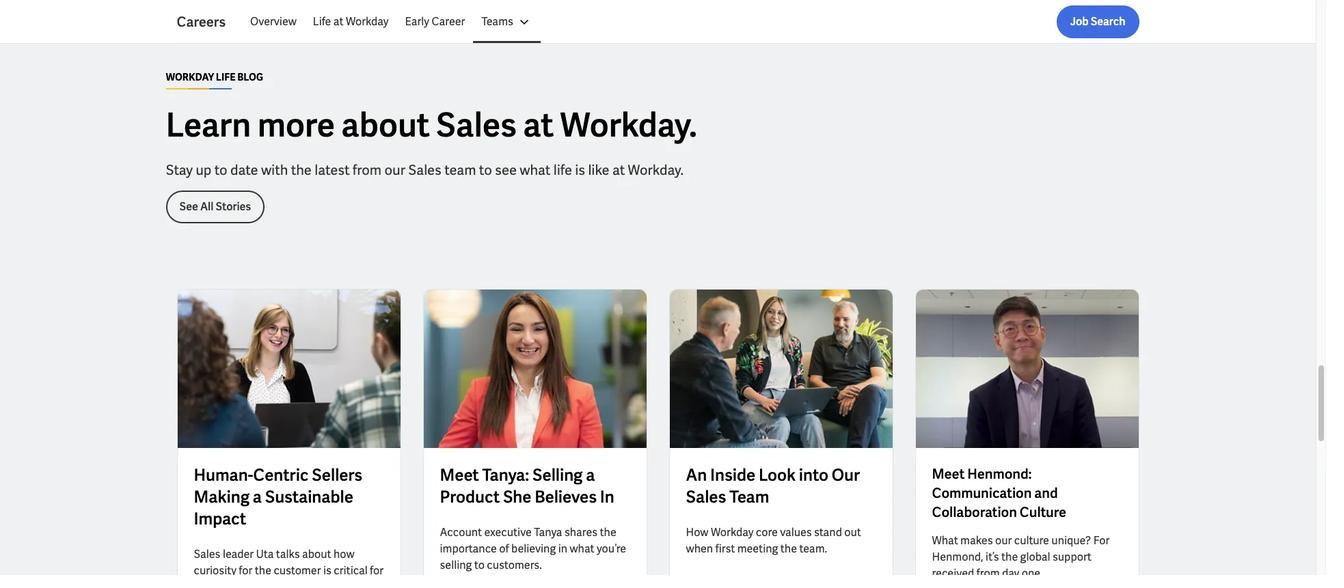 Task type: locate. For each thing, give the bounding box(es) containing it.
list
[[242, 5, 1140, 38]]

the
[[291, 161, 312, 179], [600, 526, 617, 541], [781, 543, 798, 557], [1002, 551, 1019, 565], [255, 565, 272, 576]]

0 vertical spatial what
[[520, 161, 551, 179]]

0 vertical spatial is
[[575, 161, 586, 179]]

all
[[200, 200, 214, 214]]

workday. up like
[[560, 104, 698, 146]]

our
[[385, 161, 406, 179], [996, 534, 1013, 549]]

sales up curiosity
[[194, 548, 221, 563]]

to inside account executive tanya shares the importance of believing in what you're selling to customers.
[[475, 559, 485, 573]]

sales left team
[[408, 161, 442, 179]]

watch the workday life image
[[424, 290, 647, 449]]

workday up "learn"
[[166, 71, 214, 83]]

1 horizontal spatial is
[[575, 161, 586, 179]]

learn
[[166, 104, 251, 146]]

she
[[503, 487, 532, 508]]

sales inside an inside look into our sales team
[[686, 487, 727, 508]]

account executive tanya shares the importance of believing in what you're selling to customers.
[[440, 526, 627, 573]]

values
[[781, 526, 812, 541]]

meet up the product
[[440, 465, 479, 487]]

workday up first
[[711, 526, 754, 541]]

1 horizontal spatial workday
[[346, 14, 389, 29]]

workday.
[[560, 104, 698, 146], [628, 161, 684, 179]]

inside
[[711, 465, 756, 487]]

0 horizontal spatial meet
[[440, 465, 479, 487]]

at up life
[[523, 104, 554, 146]]

what
[[933, 534, 959, 549]]

received
[[933, 567, 975, 576]]

meet for meet henmond: communication and collaboration culture
[[933, 466, 965, 484]]

is left critical
[[323, 565, 332, 576]]

at right like
[[613, 161, 625, 179]]

0 horizontal spatial life
[[216, 71, 236, 83]]

1 horizontal spatial life
[[313, 14, 331, 29]]

to
[[215, 161, 228, 179], [479, 161, 492, 179], [475, 559, 485, 573]]

0 horizontal spatial at
[[334, 14, 344, 29]]

meet inside "meet tanya: selling a product she believes in"
[[440, 465, 479, 487]]

an
[[686, 465, 707, 487]]

what
[[520, 161, 551, 179], [570, 543, 595, 557]]

1 horizontal spatial read the workday life blog image
[[670, 290, 893, 449]]

the down uta
[[255, 565, 272, 576]]

when
[[686, 543, 713, 557]]

product
[[440, 487, 500, 508]]

0 vertical spatial about
[[342, 104, 430, 146]]

is
[[575, 161, 586, 179], [323, 565, 332, 576]]

meet
[[440, 465, 479, 487], [933, 466, 965, 484]]

1 horizontal spatial a
[[586, 465, 595, 487]]

1 horizontal spatial about
[[342, 104, 430, 146]]

global
[[1021, 551, 1051, 565]]

0 horizontal spatial workday
[[166, 71, 214, 83]]

from inside what makes our culture unique? for henmond, it's the global support received from day one.
[[977, 567, 1000, 576]]

a down centric
[[253, 487, 262, 508]]

2 vertical spatial workday
[[711, 526, 754, 541]]

what makes our culture unique? for henmond, it's the global support received from day one.
[[933, 534, 1110, 576]]

2 horizontal spatial at
[[613, 161, 625, 179]]

workday inside how workday core values stand out when first meeting the team.
[[711, 526, 754, 541]]

1 horizontal spatial what
[[570, 543, 595, 557]]

from right latest
[[353, 161, 382, 179]]

early
[[405, 14, 430, 29]]

menu
[[242, 5, 541, 38]]

to right up at the left top
[[215, 161, 228, 179]]

0 vertical spatial workday
[[346, 14, 389, 29]]

leader
[[223, 548, 254, 563]]

more
[[258, 104, 335, 146]]

the up day
[[1002, 551, 1019, 565]]

1 vertical spatial a
[[253, 487, 262, 508]]

1 vertical spatial about
[[302, 548, 331, 563]]

1 horizontal spatial our
[[996, 534, 1013, 549]]

early career link
[[397, 5, 474, 38]]

an inside look into our sales team
[[686, 465, 860, 508]]

workday. right like
[[628, 161, 684, 179]]

to left see
[[479, 161, 492, 179]]

selling
[[440, 559, 472, 573]]

meeting
[[738, 543, 779, 557]]

2 read the workday life blog image from the left
[[670, 290, 893, 449]]

1 vertical spatial workday
[[166, 71, 214, 83]]

believes
[[535, 487, 597, 508]]

the down values
[[781, 543, 798, 557]]

to down the importance
[[475, 559, 485, 573]]

1 horizontal spatial from
[[977, 567, 1000, 576]]

careers link
[[177, 12, 242, 31]]

how workday core values stand out when first meeting the team.
[[686, 526, 862, 557]]

impact
[[194, 509, 246, 530]]

life
[[313, 14, 331, 29], [216, 71, 236, 83]]

what left life
[[520, 161, 551, 179]]

account
[[440, 526, 482, 541]]

date
[[230, 161, 258, 179]]

1 read the workday life blog image from the left
[[177, 290, 400, 449]]

first
[[716, 543, 735, 557]]

centric
[[253, 465, 309, 487]]

our down learn more about sales at workday.
[[385, 161, 406, 179]]

core
[[756, 526, 778, 541]]

0 horizontal spatial from
[[353, 161, 382, 179]]

workday life blog
[[166, 71, 263, 83]]

meet up communication
[[933, 466, 965, 484]]

sales down an
[[686, 487, 727, 508]]

collaboration
[[933, 504, 1018, 522]]

how
[[334, 548, 355, 563]]

latest
[[315, 161, 350, 179]]

at right overview at the left top of page
[[334, 14, 344, 29]]

teams button
[[474, 5, 541, 38]]

read the workday life blog image for sellers
[[177, 290, 400, 449]]

in
[[559, 543, 568, 557]]

0 horizontal spatial read the workday life blog image
[[177, 290, 400, 449]]

0 horizontal spatial about
[[302, 548, 331, 563]]

job search
[[1071, 14, 1126, 29]]

importance
[[440, 543, 497, 557]]

in
[[600, 487, 615, 508]]

and
[[1035, 485, 1059, 503]]

1 vertical spatial is
[[323, 565, 332, 576]]

meet inside meet henmond: communication and collaboration culture
[[933, 466, 965, 484]]

0 vertical spatial a
[[586, 465, 595, 487]]

a right selling
[[586, 465, 595, 487]]

2 vertical spatial at
[[613, 161, 625, 179]]

believing
[[512, 543, 556, 557]]

what down shares
[[570, 543, 595, 557]]

human-
[[194, 465, 253, 487]]

at
[[334, 14, 344, 29], [523, 104, 554, 146], [613, 161, 625, 179]]

1 vertical spatial life
[[216, 71, 236, 83]]

culture
[[1015, 534, 1050, 549]]

team
[[730, 487, 770, 508]]

0 horizontal spatial is
[[323, 565, 332, 576]]

look
[[759, 465, 796, 487]]

you're
[[597, 543, 627, 557]]

the up you're
[[600, 526, 617, 541]]

life at workday
[[313, 14, 389, 29]]

sustainable
[[265, 487, 354, 508]]

0 vertical spatial at
[[334, 14, 344, 29]]

workday inside "link"
[[346, 14, 389, 29]]

our up the it's
[[996, 534, 1013, 549]]

stand
[[815, 526, 843, 541]]

like
[[588, 161, 610, 179]]

is inside sales leader uta talks about how curiosity for the customer is critical fo
[[323, 565, 332, 576]]

culture
[[1020, 504, 1067, 522]]

see
[[180, 200, 198, 214]]

is right life
[[575, 161, 586, 179]]

out
[[845, 526, 862, 541]]

about up stay up to date with the latest from our sales team to see what life is like at workday. at the top of the page
[[342, 104, 430, 146]]

the inside what makes our culture unique? for henmond, it's the global support received from day one.
[[1002, 551, 1019, 565]]

0 vertical spatial life
[[313, 14, 331, 29]]

sales
[[436, 104, 517, 146], [408, 161, 442, 179], [686, 487, 727, 508], [194, 548, 221, 563]]

about
[[342, 104, 430, 146], [302, 548, 331, 563]]

life
[[554, 161, 572, 179]]

0 horizontal spatial our
[[385, 161, 406, 179]]

1 vertical spatial our
[[996, 534, 1013, 549]]

workday left early
[[346, 14, 389, 29]]

meet henmond: communication and collaboration culture
[[933, 466, 1067, 522]]

2 horizontal spatial workday
[[711, 526, 754, 541]]

stories
[[216, 200, 251, 214]]

1 vertical spatial at
[[523, 104, 554, 146]]

0 horizontal spatial a
[[253, 487, 262, 508]]

from down the it's
[[977, 567, 1000, 576]]

life right overview at the left top of page
[[313, 14, 331, 29]]

one.
[[1022, 567, 1043, 576]]

0 vertical spatial from
[[353, 161, 382, 179]]

read the workday life blog image
[[177, 290, 400, 449], [670, 290, 893, 449]]

list containing overview
[[242, 5, 1140, 38]]

customer
[[274, 565, 321, 576]]

about up customer
[[302, 548, 331, 563]]

1 vertical spatial what
[[570, 543, 595, 557]]

workday
[[346, 14, 389, 29], [166, 71, 214, 83], [711, 526, 754, 541]]

life left blog
[[216, 71, 236, 83]]

1 horizontal spatial meet
[[933, 466, 965, 484]]

1 vertical spatial from
[[977, 567, 1000, 576]]



Task type: vqa. For each thing, say whether or not it's contained in the screenshot.
into
yes



Task type: describe. For each thing, give the bounding box(es) containing it.
how
[[686, 526, 709, 541]]

team.
[[800, 543, 828, 557]]

for
[[1094, 534, 1110, 549]]

0 vertical spatial our
[[385, 161, 406, 179]]

careers
[[177, 13, 226, 31]]

unique?
[[1052, 534, 1092, 549]]

the inside sales leader uta talks about how curiosity for the customer is critical fo
[[255, 565, 272, 576]]

learn more about sales at workday.
[[166, 104, 698, 146]]

overview
[[250, 14, 297, 29]]

our
[[832, 465, 860, 487]]

read the workday life blog image for look
[[670, 290, 893, 449]]

up
[[196, 161, 212, 179]]

executive
[[485, 526, 532, 541]]

the inside how workday core values stand out when first meeting the team.
[[781, 543, 798, 557]]

at inside life at workday "link"
[[334, 14, 344, 29]]

1 vertical spatial workday.
[[628, 161, 684, 179]]

search
[[1091, 14, 1126, 29]]

curiosity
[[194, 565, 237, 576]]

uta
[[256, 548, 274, 563]]

makes
[[961, 534, 994, 549]]

see all stories link
[[166, 191, 265, 224]]

about inside sales leader uta talks about how curiosity for the customer is critical fo
[[302, 548, 331, 563]]

critical
[[334, 565, 368, 576]]

teams
[[482, 14, 514, 29]]

meet tanya: selling a product she believes in
[[440, 465, 615, 508]]

life at workday link
[[305, 5, 397, 38]]

human-centric sellers making a sustainable impact
[[194, 465, 363, 530]]

support
[[1053, 551, 1092, 565]]

blog
[[238, 71, 263, 83]]

the inside account executive tanya shares the importance of believing in what you're selling to customers.
[[600, 526, 617, 541]]

job
[[1071, 14, 1089, 29]]

stay
[[166, 161, 193, 179]]

meet for meet tanya: selling a product she believes in
[[440, 465, 479, 487]]

making
[[194, 487, 250, 508]]

1 horizontal spatial at
[[523, 104, 554, 146]]

see all stories
[[180, 200, 251, 214]]

sales inside sales leader uta talks about how curiosity for the customer is critical fo
[[194, 548, 221, 563]]

menu containing overview
[[242, 5, 541, 38]]

0 vertical spatial workday.
[[560, 104, 698, 146]]

customers.
[[487, 559, 542, 573]]

sales leader uta talks about how curiosity for the customer is critical fo
[[194, 548, 384, 576]]

see
[[495, 161, 517, 179]]

shares
[[565, 526, 598, 541]]

communication
[[933, 485, 1032, 503]]

a inside human-centric sellers making a sustainable impact
[[253, 487, 262, 508]]

henmond,
[[933, 551, 984, 565]]

for
[[239, 565, 253, 576]]

selling
[[533, 465, 583, 487]]

into
[[799, 465, 829, 487]]

with
[[261, 161, 288, 179]]

early career
[[405, 14, 465, 29]]

a inside "meet tanya: selling a product she believes in"
[[586, 465, 595, 487]]

overview link
[[242, 5, 305, 38]]

it's
[[986, 551, 1000, 565]]

of
[[500, 543, 509, 557]]

team
[[445, 161, 476, 179]]

sellers
[[312, 465, 363, 487]]

tanya
[[534, 526, 563, 541]]

day
[[1003, 567, 1020, 576]]

what inside account executive tanya shares the importance of believing in what you're selling to customers.
[[570, 543, 595, 557]]

tanya:
[[483, 465, 530, 487]]

stay up to date with the latest from our sales team to see what life is like at workday.
[[166, 161, 684, 179]]

the right with
[[291, 161, 312, 179]]

job search link
[[1057, 5, 1140, 38]]

sales up team
[[436, 104, 517, 146]]

our inside what makes our culture unique? for henmond, it's the global support received from day one.
[[996, 534, 1013, 549]]

henmond:
[[968, 466, 1032, 484]]

0 horizontal spatial what
[[520, 161, 551, 179]]

life inside "link"
[[313, 14, 331, 29]]

talks
[[276, 548, 300, 563]]

career
[[432, 14, 465, 29]]



